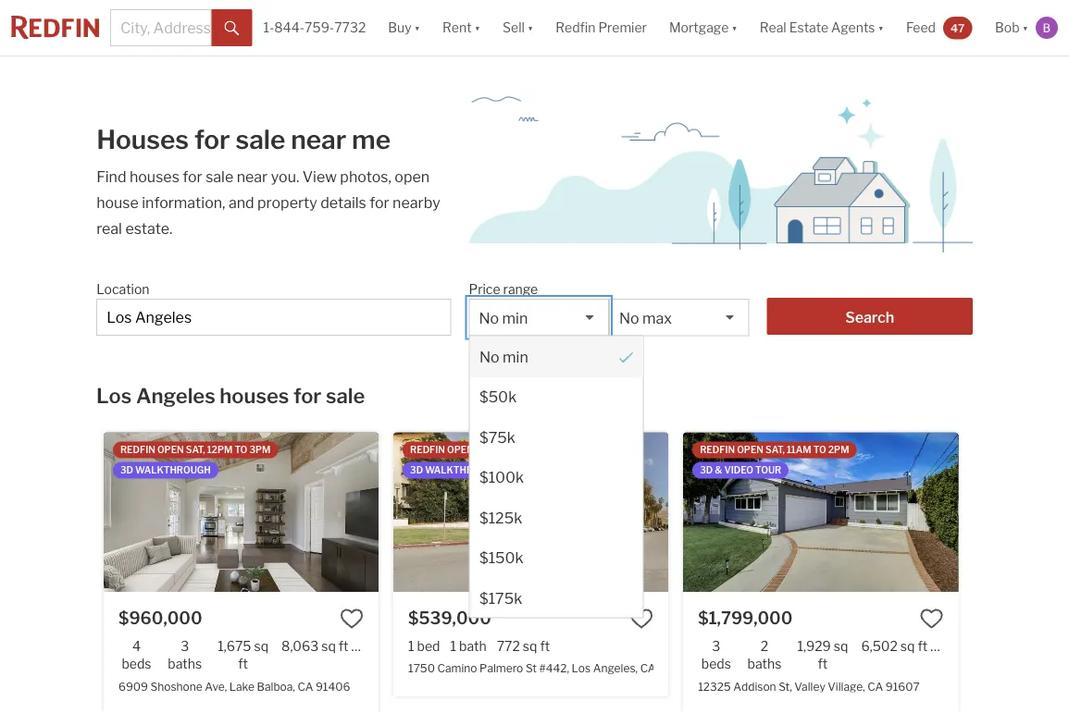Task type: locate. For each thing, give the bounding box(es) containing it.
sat, left 1pm
[[476, 445, 495, 456]]

1 horizontal spatial favorite button image
[[630, 607, 654, 631]]

1 sq from the left
[[254, 639, 269, 654]]

(lot) right 6,502 at the bottom right
[[931, 639, 954, 654]]

houses up 3pm
[[220, 383, 289, 408]]

sq right 1,929
[[834, 639, 848, 654]]

range
[[503, 281, 538, 297]]

1 bath
[[450, 639, 487, 654]]

max
[[643, 309, 672, 327]]

1 horizontal spatial near
[[291, 124, 346, 156]]

(lot) for $1,799,000
[[931, 639, 954, 654]]

1 vertical spatial min
[[502, 348, 528, 366]]

1 redfin from the left
[[120, 445, 155, 456]]

sat, up tour
[[766, 445, 785, 456]]

village,
[[828, 680, 865, 694]]

47
[[951, 21, 965, 34]]

sq for $539,000
[[523, 639, 537, 654]]

6909 shoshone ave, lake balboa, ca 91406
[[118, 680, 350, 694]]

2 horizontal spatial favorite button checkbox
[[920, 607, 944, 631]]

open
[[157, 445, 184, 456], [447, 445, 474, 456], [737, 445, 764, 456]]

1 beds from the left
[[122, 656, 151, 672]]

redfin left $75k
[[410, 445, 445, 456]]

1 horizontal spatial sat,
[[476, 445, 495, 456]]

to inside redfin open sat, 12pm to 3pm 3d walkthrough
[[235, 445, 247, 456]]

▾ right mortgage
[[732, 20, 738, 36]]

no min
[[479, 309, 528, 327], [479, 348, 528, 366]]

1 horizontal spatial sale
[[236, 124, 285, 156]]

near up and
[[237, 168, 268, 186]]

ca left 90046
[[640, 662, 656, 676]]

3pm
[[249, 445, 271, 456]]

to
[[235, 445, 247, 456], [519, 445, 532, 456], [814, 445, 826, 456]]

3 up 12325
[[712, 639, 721, 654]]

to inside redfin open sat, 11am to 2pm 3d & video tour
[[814, 445, 826, 456]]

0 horizontal spatial favorite button checkbox
[[340, 607, 364, 631]]

ft inside 1,675 sq ft
[[238, 656, 248, 672]]

near up view
[[291, 124, 346, 156]]

sq right 8,063 in the bottom left of the page
[[321, 639, 336, 654]]

property
[[257, 193, 317, 212]]

favorite button checkbox up 8,063 sq ft (lot)
[[340, 607, 364, 631]]

sat, inside redfin open sat, 11am to 2pm 3d & video tour
[[766, 445, 785, 456]]

redfin inside redfin open sat, 1pm to 4pm 3d walkthrough
[[410, 445, 445, 456]]

shoshone
[[150, 680, 203, 694]]

open left $75k
[[447, 445, 474, 456]]

redfin premier button
[[545, 0, 658, 56]]

sat, for $1,799,000
[[766, 445, 785, 456]]

1 baths from the left
[[168, 656, 202, 672]]

1 horizontal spatial 3
[[712, 639, 721, 654]]

▾ right buy
[[414, 20, 420, 36]]

2 1 from the left
[[450, 639, 456, 654]]

premier
[[598, 20, 647, 36]]

0 horizontal spatial beds
[[122, 656, 151, 672]]

▾ inside "link"
[[878, 20, 884, 36]]

real estate agents ▾
[[760, 20, 884, 36]]

3 down $960,000
[[181, 639, 189, 654]]

bath
[[459, 639, 487, 654]]

0 horizontal spatial to
[[235, 445, 247, 456]]

beds up 12325
[[702, 656, 731, 672]]

▾ right rent
[[475, 20, 481, 36]]

2 open from the left
[[447, 445, 474, 456]]

favorite button image up 8,063 sq ft (lot)
[[340, 607, 364, 631]]

1 horizontal spatial to
[[519, 445, 532, 456]]

min up $50k
[[502, 348, 528, 366]]

12pm
[[207, 445, 233, 456]]

to inside redfin open sat, 1pm to 4pm 3d walkthrough
[[519, 445, 532, 456]]

3 baths
[[168, 639, 202, 672]]

ft
[[339, 639, 349, 654], [540, 639, 550, 654], [918, 639, 928, 654], [238, 656, 248, 672], [818, 656, 828, 672]]

sat, for $539,000
[[476, 445, 495, 456]]

3 to from the left
[[814, 445, 826, 456]]

1 horizontal spatial los
[[572, 662, 591, 676]]

sq right 772
[[523, 639, 537, 654]]

favorite button checkbox up angeles,
[[630, 607, 654, 631]]

1 3 from the left
[[181, 639, 189, 654]]

near
[[291, 124, 346, 156], [237, 168, 268, 186]]

$960,000
[[118, 608, 202, 628]]

3 favorite button checkbox from the left
[[920, 607, 944, 631]]

photo of 12325 addison st, valley village, ca 91607 image
[[683, 433, 959, 592], [958, 433, 1069, 592]]

open left 12pm on the left of page
[[157, 445, 184, 456]]

favorite button image for $1,799,000
[[920, 607, 944, 631]]

no max
[[619, 309, 672, 327]]

1 horizontal spatial beds
[[702, 656, 731, 672]]

sq inside 1,675 sq ft
[[254, 639, 269, 654]]

and
[[229, 193, 254, 212]]

ca left 91406 on the left
[[298, 680, 313, 694]]

2 no min from the top
[[479, 348, 528, 366]]

no up $50k
[[479, 348, 499, 366]]

2 baths from the left
[[748, 656, 782, 672]]

st
[[526, 662, 537, 676]]

user photo image
[[1036, 17, 1058, 39]]

favorite button checkbox for $1,799,000
[[920, 607, 944, 631]]

walkthrough inside redfin open sat, 12pm to 3pm 3d walkthrough
[[135, 465, 211, 476]]

11am
[[787, 445, 812, 456]]

ave,
[[205, 680, 227, 694]]

favorite button checkbox
[[340, 607, 364, 631], [630, 607, 654, 631], [920, 607, 944, 631]]

sq for $960,000
[[254, 639, 269, 654]]

photo of 1750 camino palmero st #442, los angeles, ca 90046 image
[[394, 433, 669, 592], [669, 433, 944, 592]]

1 horizontal spatial (lot)
[[931, 639, 954, 654]]

open for $960,000
[[157, 445, 184, 456]]

1 horizontal spatial 3d
[[410, 465, 423, 476]]

to for $539,000
[[519, 445, 532, 456]]

no min element
[[470, 337, 643, 377]]

ft inside 1,929 sq ft
[[818, 656, 828, 672]]

favorite button image
[[340, 607, 364, 631], [630, 607, 654, 631], [920, 607, 944, 631]]

1 open from the left
[[157, 445, 184, 456]]

los right #442,
[[572, 662, 591, 676]]

$175k
[[479, 589, 522, 607]]

open inside redfin open sat, 12pm to 3pm 3d walkthrough
[[157, 445, 184, 456]]

2 horizontal spatial to
[[814, 445, 826, 456]]

no min down price range
[[479, 309, 528, 327]]

information,
[[142, 193, 225, 212]]

walkthrough down $75k
[[425, 465, 501, 476]]

1 ▾ from the left
[[414, 20, 420, 36]]

2 photo of 6909 shoshone ave, lake balboa, ca 91406 image from the left
[[379, 433, 654, 592]]

submit search image
[[224, 21, 239, 36]]

0 horizontal spatial 3
[[181, 639, 189, 654]]

1 3d from the left
[[120, 465, 133, 476]]

baths down 2
[[748, 656, 782, 672]]

redfin up &
[[700, 445, 735, 456]]

favorite button image up angeles,
[[630, 607, 654, 631]]

los left angeles
[[96, 383, 132, 408]]

▾ right agents
[[878, 20, 884, 36]]

sell
[[503, 20, 525, 36]]

min inside the no min element
[[502, 348, 528, 366]]

0 horizontal spatial favorite button image
[[340, 607, 364, 631]]

ft down 1,675
[[238, 656, 248, 672]]

to right 1pm
[[519, 445, 532, 456]]

▾
[[414, 20, 420, 36], [475, 20, 481, 36], [528, 20, 534, 36], [732, 20, 738, 36], [878, 20, 884, 36], [1023, 20, 1029, 36]]

0 horizontal spatial houses
[[130, 168, 179, 186]]

list box
[[469, 299, 644, 619]]

0 vertical spatial sale
[[236, 124, 285, 156]]

ft up 1750 camino palmero st #442, los angeles, ca 90046
[[540, 639, 550, 654]]

favorite button checkbox up 6,502 sq ft (lot)
[[920, 607, 944, 631]]

sq inside 1,929 sq ft
[[834, 639, 848, 654]]

sale
[[236, 124, 285, 156], [206, 168, 234, 186], [326, 383, 365, 408]]

1 vertical spatial los
[[572, 662, 591, 676]]

0 horizontal spatial near
[[237, 168, 268, 186]]

1 horizontal spatial 1
[[450, 639, 456, 654]]

2 vertical spatial sale
[[326, 383, 365, 408]]

3 favorite button image from the left
[[920, 607, 944, 631]]

sq right 6,502 at the bottom right
[[901, 639, 915, 654]]

4 ▾ from the left
[[732, 20, 738, 36]]

find
[[96, 168, 126, 186]]

redfin for $1,799,000
[[700, 445, 735, 456]]

beds down "4"
[[122, 656, 151, 672]]

balboa,
[[257, 680, 295, 694]]

1 for 1 bed
[[408, 639, 414, 654]]

3d
[[120, 465, 133, 476], [410, 465, 423, 476], [700, 465, 713, 476]]

2 (lot) from the left
[[931, 639, 954, 654]]

min
[[502, 309, 528, 327], [502, 348, 528, 366]]

90046
[[658, 662, 696, 676]]

open inside redfin open sat, 1pm to 4pm 3d walkthrough
[[447, 445, 474, 456]]

1 favorite button checkbox from the left
[[340, 607, 364, 631]]

3d inside redfin open sat, 1pm to 4pm 3d walkthrough
[[410, 465, 423, 476]]

baths for $1,799,000
[[748, 656, 782, 672]]

2 horizontal spatial sat,
[[766, 445, 785, 456]]

1 to from the left
[[235, 445, 247, 456]]

price
[[469, 281, 500, 297]]

beds for $960,000
[[122, 656, 151, 672]]

2 beds from the left
[[702, 656, 731, 672]]

1 photo of 12325 addison st, valley village, ca 91607 image from the left
[[683, 433, 959, 592]]

5 ▾ from the left
[[878, 20, 884, 36]]

1 horizontal spatial walkthrough
[[425, 465, 501, 476]]

1 horizontal spatial redfin
[[410, 445, 445, 456]]

3 redfin from the left
[[700, 445, 735, 456]]

▾ right "sell"
[[528, 20, 534, 36]]

1 vertical spatial houses
[[220, 383, 289, 408]]

open up "video" in the bottom of the page
[[737, 445, 764, 456]]

2 ▾ from the left
[[475, 20, 481, 36]]

1 min from the top
[[502, 309, 528, 327]]

to for $960,000
[[235, 445, 247, 456]]

(lot) left 1 bed
[[351, 639, 375, 654]]

ft for $1,799,000
[[818, 656, 828, 672]]

for
[[194, 124, 230, 156], [183, 168, 202, 186], [370, 193, 389, 212], [293, 383, 322, 408]]

to for $1,799,000
[[814, 445, 826, 456]]

dialog containing no min
[[469, 336, 644, 619]]

redfin inside redfin open sat, 12pm to 3pm 3d walkthrough
[[120, 445, 155, 456]]

to left 3pm
[[235, 445, 247, 456]]

baths up shoshone
[[168, 656, 202, 672]]

1 walkthrough from the left
[[135, 465, 211, 476]]

$150k
[[479, 549, 523, 567]]

0 horizontal spatial 3d
[[120, 465, 133, 476]]

open for $539,000
[[447, 445, 474, 456]]

0 horizontal spatial ca
[[298, 680, 313, 694]]

walkthrough inside redfin open sat, 1pm to 4pm 3d walkthrough
[[425, 465, 501, 476]]

for up find houses for sale near you.
[[194, 124, 230, 156]]

0 horizontal spatial walkthrough
[[135, 465, 211, 476]]

2 favorite button checkbox from the left
[[630, 607, 654, 631]]

3 inside 3 beds
[[712, 639, 721, 654]]

1 horizontal spatial baths
[[748, 656, 782, 672]]

&
[[715, 465, 723, 476]]

2 horizontal spatial open
[[737, 445, 764, 456]]

0 horizontal spatial open
[[157, 445, 184, 456]]

4 sq from the left
[[834, 639, 848, 654]]

redfin inside redfin open sat, 11am to 2pm 3d & video tour
[[700, 445, 735, 456]]

1 favorite button image from the left
[[340, 607, 364, 631]]

1 left bath
[[450, 639, 456, 654]]

2 horizontal spatial redfin
[[700, 445, 735, 456]]

3 inside 3 baths
[[181, 639, 189, 654]]

0 horizontal spatial (lot)
[[351, 639, 375, 654]]

3 open from the left
[[737, 445, 764, 456]]

3 3d from the left
[[700, 465, 713, 476]]

3 for 3 baths
[[181, 639, 189, 654]]

2 to from the left
[[519, 445, 532, 456]]

sat, inside redfin open sat, 1pm to 4pm 3d walkthrough
[[476, 445, 495, 456]]

▾ for rent ▾
[[475, 20, 481, 36]]

min down the range
[[502, 309, 528, 327]]

1pm
[[497, 445, 517, 456]]

4 beds
[[122, 639, 151, 672]]

3 sat, from the left
[[766, 445, 785, 456]]

6 ▾ from the left
[[1023, 20, 1029, 36]]

4pm
[[533, 445, 555, 456]]

(lot)
[[351, 639, 375, 654], [931, 639, 954, 654]]

8,063 sq ft (lot)
[[281, 639, 375, 654]]

1 horizontal spatial open
[[447, 445, 474, 456]]

houses down 'houses'
[[130, 168, 179, 186]]

0 vertical spatial no min
[[479, 309, 528, 327]]

2 3 from the left
[[712, 639, 721, 654]]

buy ▾ button
[[388, 0, 420, 56]]

2 min from the top
[[502, 348, 528, 366]]

City, Address, School, Agent, ZIP search field
[[110, 9, 211, 46]]

1-
[[263, 20, 274, 36]]

sat, inside redfin open sat, 12pm to 3pm 3d walkthrough
[[186, 445, 205, 456]]

ft for $539,000
[[540, 639, 550, 654]]

2 walkthrough from the left
[[425, 465, 501, 476]]

favorite button image up 6,502 sq ft (lot)
[[920, 607, 944, 631]]

1 1 from the left
[[408, 639, 414, 654]]

rent
[[443, 20, 472, 36]]

sq right 1,675
[[254, 639, 269, 654]]

▾ for bob ▾
[[1023, 20, 1029, 36]]

2 horizontal spatial favorite button image
[[920, 607, 944, 631]]

0 horizontal spatial los
[[96, 383, 132, 408]]

1 (lot) from the left
[[351, 639, 375, 654]]

no inside the no min element
[[479, 348, 499, 366]]

no min up $50k
[[479, 348, 528, 366]]

1 left bed
[[408, 639, 414, 654]]

no
[[479, 309, 499, 327], [619, 309, 639, 327], [479, 348, 499, 366]]

2 favorite button image from the left
[[630, 607, 654, 631]]

1 horizontal spatial favorite button checkbox
[[630, 607, 654, 631]]

no down price
[[479, 309, 499, 327]]

redfin for $539,000
[[410, 445, 445, 456]]

walkthrough down 12pm on the left of page
[[135, 465, 211, 476]]

for inside "view photos, open house information, and property details for nearby real estate."
[[370, 193, 389, 212]]

1 vertical spatial no min
[[479, 348, 528, 366]]

2 sat, from the left
[[476, 445, 495, 456]]

sell ▾
[[503, 20, 534, 36]]

mortgage
[[669, 20, 729, 36]]

1 for 1 bath
[[450, 639, 456, 654]]

▾ right bob
[[1023, 20, 1029, 36]]

location
[[96, 281, 150, 297]]

beds
[[122, 656, 151, 672], [702, 656, 731, 672]]

open inside redfin open sat, 11am to 2pm 3d & video tour
[[737, 445, 764, 456]]

3 sq from the left
[[523, 639, 537, 654]]

0 vertical spatial min
[[502, 309, 528, 327]]

dialog
[[469, 336, 644, 619]]

2 3d from the left
[[410, 465, 423, 476]]

ft up 91406 on the left
[[339, 639, 349, 654]]

rent ▾ button
[[443, 0, 481, 56]]

1
[[408, 639, 414, 654], [450, 639, 456, 654]]

for down photos, at left top
[[370, 193, 389, 212]]

1,675
[[218, 639, 251, 654]]

lake
[[229, 680, 255, 694]]

photo of 6909 shoshone ave, lake balboa, ca 91406 image
[[104, 433, 379, 592], [379, 433, 654, 592]]

12325
[[698, 680, 731, 694]]

0 vertical spatial los
[[96, 383, 132, 408]]

3d inside redfin open sat, 11am to 2pm 3d & video tour
[[700, 465, 713, 476]]

0 horizontal spatial baths
[[168, 656, 202, 672]]

2 horizontal spatial ca
[[868, 680, 883, 694]]

beds for $1,799,000
[[702, 656, 731, 672]]

0 horizontal spatial redfin
[[120, 445, 155, 456]]

3d inside redfin open sat, 12pm to 3pm 3d walkthrough
[[120, 465, 133, 476]]

3
[[181, 639, 189, 654], [712, 639, 721, 654]]

redfin down angeles
[[120, 445, 155, 456]]

ft down 1,929
[[818, 656, 828, 672]]

sat, left 12pm on the left of page
[[186, 445, 205, 456]]

bob
[[995, 20, 1020, 36]]

2 horizontal spatial 3d
[[700, 465, 713, 476]]

to left 2pm
[[814, 445, 826, 456]]

rent ▾ button
[[432, 0, 492, 56]]

0 horizontal spatial sale
[[206, 168, 234, 186]]

1 photo of 6909 shoshone ave, lake balboa, ca 91406 image from the left
[[104, 433, 379, 592]]

6,502 sq ft (lot)
[[861, 639, 954, 654]]

2 redfin from the left
[[410, 445, 445, 456]]

0 horizontal spatial 1
[[408, 639, 414, 654]]

2 baths
[[748, 639, 782, 672]]

ca
[[640, 662, 656, 676], [298, 680, 313, 694], [868, 680, 883, 694]]

bob ▾
[[995, 20, 1029, 36]]

ca left 91607
[[868, 680, 883, 694]]

3 ▾ from the left
[[528, 20, 534, 36]]

0 horizontal spatial sat,
[[186, 445, 205, 456]]

1 sat, from the left
[[186, 445, 205, 456]]

walkthrough for $960,000
[[135, 465, 211, 476]]



Task type: describe. For each thing, give the bounding box(es) containing it.
nearby
[[393, 193, 440, 212]]

buy ▾ button
[[377, 0, 432, 56]]

palmero
[[480, 662, 523, 676]]

sell ▾ button
[[503, 0, 534, 56]]

redfin for $960,000
[[120, 445, 155, 456]]

favorite button checkbox for $539,000
[[630, 607, 654, 631]]

mortgage ▾ button
[[669, 0, 738, 56]]

2 photo of 1750 camino palmero st #442, los angeles, ca 90046 image from the left
[[669, 433, 944, 592]]

redfin open sat, 1pm to 4pm 3d walkthrough
[[410, 445, 555, 476]]

estate
[[789, 20, 829, 36]]

mortgage ▾ button
[[658, 0, 749, 56]]

1-844-759-7732
[[263, 20, 366, 36]]

feed
[[906, 20, 936, 36]]

1 bed
[[408, 639, 440, 654]]

real estate agents ▾ button
[[749, 0, 895, 56]]

5 sq from the left
[[901, 639, 915, 654]]

1-844-759-7732 link
[[263, 20, 366, 36]]

view photos, open house information, and property details for nearby real estate.
[[96, 168, 440, 237]]

1 vertical spatial near
[[237, 168, 268, 186]]

redfin open sat, 11am to 2pm 3d & video tour
[[700, 445, 849, 476]]

houses
[[96, 124, 189, 156]]

ca for $960,000
[[298, 680, 313, 694]]

ft right 6,502 at the bottom right
[[918, 639, 928, 654]]

for down city, address, school, agent, zip search box
[[293, 383, 322, 408]]

redfin open sat, 12pm to 3pm 3d walkthrough
[[120, 445, 271, 476]]

bed
[[417, 639, 440, 654]]

price range
[[469, 281, 538, 297]]

valley
[[795, 680, 826, 694]]

▾ for buy ▾
[[414, 20, 420, 36]]

8,063
[[281, 639, 319, 654]]

759-
[[305, 20, 334, 36]]

favorite button checkbox for $960,000
[[340, 607, 364, 631]]

sat, for $960,000
[[186, 445, 205, 456]]

1 no min from the top
[[479, 309, 528, 327]]

favorite button image for $539,000
[[630, 607, 654, 631]]

open for $1,799,000
[[737, 445, 764, 456]]

list box containing no min
[[469, 299, 644, 619]]

$75k
[[479, 428, 515, 446]]

2
[[761, 639, 769, 654]]

favorite button image for $960,000
[[340, 607, 364, 631]]

angeles,
[[593, 662, 638, 676]]

view
[[303, 168, 337, 186]]

1 horizontal spatial ca
[[640, 662, 656, 676]]

3d for $1,799,000
[[700, 465, 713, 476]]

rent ▾
[[443, 20, 481, 36]]

house
[[96, 193, 139, 212]]

772 sq ft
[[497, 639, 550, 654]]

3d for $539,000
[[410, 465, 423, 476]]

3 for 3 beds
[[712, 639, 721, 654]]

buy
[[388, 20, 412, 36]]

7732
[[334, 20, 366, 36]]

▾ for sell ▾
[[528, 20, 534, 36]]

details
[[320, 193, 366, 212]]

2 sq from the left
[[321, 639, 336, 654]]

agents
[[831, 20, 875, 36]]

0 vertical spatial near
[[291, 124, 346, 156]]

▾ for mortgage ▾
[[732, 20, 738, 36]]

1 photo of 1750 camino palmero st #442, los angeles, ca 90046 image from the left
[[394, 433, 669, 592]]

12325 addison st, valley village, ca 91607
[[698, 680, 920, 694]]

2 horizontal spatial sale
[[326, 383, 365, 408]]

1 horizontal spatial houses
[[220, 383, 289, 408]]

redfin
[[556, 20, 596, 36]]

2 photo of 12325 addison st, valley village, ca 91607 image from the left
[[958, 433, 1069, 592]]

real estate agents ▾ link
[[760, 0, 884, 56]]

4
[[132, 639, 141, 654]]

1,929
[[798, 639, 831, 654]]

3d for $960,000
[[120, 465, 133, 476]]

1750
[[408, 662, 435, 676]]

3 beds
[[702, 639, 731, 672]]

buy ▾
[[388, 20, 420, 36]]

1 vertical spatial sale
[[206, 168, 234, 186]]

ca for $1,799,000
[[868, 680, 883, 694]]

91607
[[886, 680, 920, 694]]

camino
[[437, 662, 477, 676]]

1,675 sq ft
[[218, 639, 269, 672]]

City, Address, School, Agent, ZIP search field
[[96, 299, 451, 336]]

91406
[[316, 680, 350, 694]]

#442,
[[539, 662, 569, 676]]

st,
[[779, 680, 792, 694]]

search button
[[767, 298, 973, 335]]

0 vertical spatial houses
[[130, 168, 179, 186]]

$539,000
[[408, 608, 491, 628]]

find houses for sale near you.
[[96, 168, 303, 186]]

6,502
[[861, 639, 898, 654]]

no min inside dialog
[[479, 348, 528, 366]]

for up information,
[[183, 168, 202, 186]]

baths for $960,000
[[168, 656, 202, 672]]

search
[[845, 308, 894, 326]]

me
[[352, 124, 391, 156]]

redfin premier
[[556, 20, 647, 36]]

1,929 sq ft
[[798, 639, 848, 672]]

$1,799,000
[[698, 608, 793, 628]]

los angeles houses for sale
[[96, 383, 365, 408]]

real
[[96, 219, 122, 237]]

estate.
[[125, 219, 173, 237]]

$125k
[[479, 509, 522, 527]]

ft for $960,000
[[238, 656, 248, 672]]

walkthrough for $539,000
[[425, 465, 501, 476]]

angeles
[[136, 383, 215, 408]]

no left max
[[619, 309, 639, 327]]

6909
[[118, 680, 148, 694]]

(lot) for $960,000
[[351, 639, 375, 654]]

addison
[[733, 680, 776, 694]]

photos,
[[340, 168, 392, 186]]

real
[[760, 20, 787, 36]]

sq for $1,799,000
[[834, 639, 848, 654]]

houses for sale near me
[[96, 124, 391, 156]]

sell ▾ button
[[492, 0, 545, 56]]



Task type: vqa. For each thing, say whether or not it's contained in the screenshot.
WALKTHROUGH
yes



